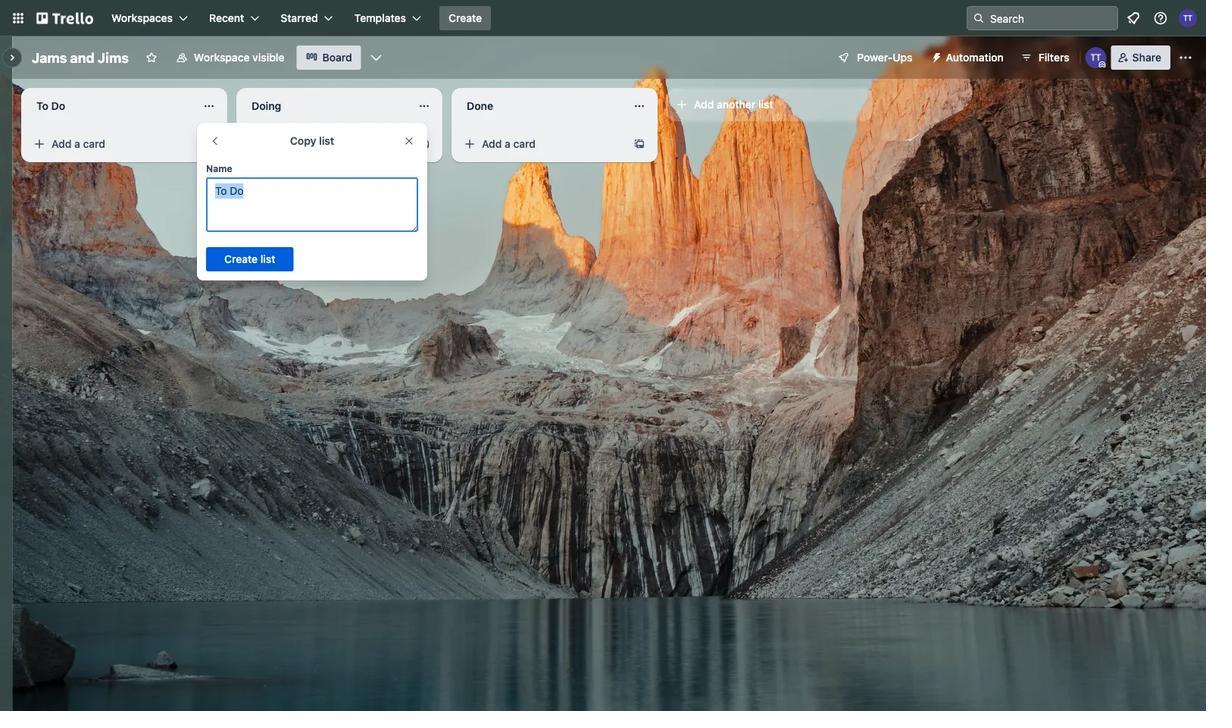 Task type: locate. For each thing, give the bounding box(es) containing it.
0 horizontal spatial create from template… image
[[203, 138, 215, 150]]

add another list button
[[667, 88, 873, 121]]

create from template… image
[[634, 138, 646, 150]]

1 horizontal spatial card
[[298, 138, 321, 150]]

3 a from the left
[[505, 138, 511, 150]]

3 card from the left
[[514, 138, 536, 150]]

2 horizontal spatial add a card
[[482, 138, 536, 150]]

2 add a card from the left
[[267, 138, 321, 150]]

add a card button down do
[[27, 132, 197, 156]]

add a card
[[52, 138, 105, 150], [267, 138, 321, 150], [482, 138, 536, 150]]

Doing text field
[[243, 94, 409, 118]]

add a card for to do
[[52, 138, 105, 150]]

0 vertical spatial list
[[759, 98, 774, 111]]

To Do text field
[[27, 94, 194, 118], [206, 177, 418, 232]]

card
[[83, 138, 105, 150], [298, 138, 321, 150], [514, 138, 536, 150]]

Board name text field
[[24, 45, 136, 70]]

jims
[[98, 49, 129, 66]]

1 vertical spatial list
[[319, 135, 334, 147]]

1 card from the left
[[83, 138, 105, 150]]

a for to do
[[74, 138, 80, 150]]

0 horizontal spatial terry turtle (terryturtle) image
[[1086, 47, 1107, 68]]

1 horizontal spatial terry turtle (terryturtle) image
[[1180, 9, 1198, 27]]

add for add a card button associated with done
[[482, 138, 502, 150]]

1 horizontal spatial create from template… image
[[418, 138, 431, 150]]

filters button
[[1016, 45, 1075, 70]]

list right the copy
[[319, 135, 334, 147]]

0 vertical spatial to do text field
[[27, 94, 194, 118]]

templates
[[355, 12, 406, 24]]

add left another
[[694, 98, 715, 111]]

add for add a card button associated with to do
[[52, 138, 72, 150]]

add a card down do
[[52, 138, 105, 150]]

add a card button for done
[[458, 132, 628, 156]]

0 horizontal spatial add a card
[[52, 138, 105, 150]]

jams and jims
[[32, 49, 129, 66]]

card for done
[[514, 138, 536, 150]]

3 add a card from the left
[[482, 138, 536, 150]]

create from template… image for doing
[[418, 138, 431, 150]]

to do text field down copy list
[[206, 177, 418, 232]]

back to home image
[[36, 6, 93, 30]]

0 notifications image
[[1125, 9, 1143, 27]]

add down done
[[482, 138, 502, 150]]

0 horizontal spatial a
[[74, 138, 80, 150]]

add a card button for to do
[[27, 132, 197, 156]]

list right another
[[759, 98, 774, 111]]

terry turtle (terryturtle) image
[[1180, 9, 1198, 27], [1086, 47, 1107, 68]]

0 vertical spatial terry turtle (terryturtle) image
[[1180, 9, 1198, 27]]

show menu image
[[1179, 50, 1194, 65]]

add a card down doing
[[267, 138, 321, 150]]

1 add a card button from the left
[[27, 132, 197, 156]]

add a card for done
[[482, 138, 536, 150]]

1 a from the left
[[74, 138, 80, 150]]

add a card button
[[27, 132, 197, 156], [243, 132, 412, 156], [458, 132, 628, 156]]

1 horizontal spatial list
[[759, 98, 774, 111]]

add inside "add another list" button
[[694, 98, 715, 111]]

terry turtle (terryturtle) image right filters
[[1086, 47, 1107, 68]]

automation button
[[925, 45, 1013, 70]]

add for "add another list" button
[[694, 98, 715, 111]]

1 horizontal spatial add a card
[[267, 138, 321, 150]]

power-ups button
[[827, 45, 922, 70]]

ups
[[893, 51, 913, 64]]

3 add a card button from the left
[[458, 132, 628, 156]]

add a card button down done text field
[[458, 132, 628, 156]]

1 horizontal spatial add a card button
[[243, 132, 412, 156]]

jams
[[32, 49, 67, 66]]

automation
[[947, 51, 1004, 64]]

create from template… image
[[203, 138, 215, 150], [418, 138, 431, 150]]

to do
[[36, 100, 65, 112]]

power-
[[858, 51, 893, 64]]

workspaces button
[[102, 6, 197, 30]]

a for done
[[505, 138, 511, 150]]

2 horizontal spatial a
[[505, 138, 511, 150]]

to do text field down jims
[[27, 94, 194, 118]]

add a card button down doing text field
[[243, 132, 412, 156]]

doing
[[252, 100, 282, 112]]

2 add a card button from the left
[[243, 132, 412, 156]]

2 card from the left
[[298, 138, 321, 150]]

add
[[694, 98, 715, 111], [52, 138, 72, 150], [267, 138, 287, 150], [482, 138, 502, 150]]

1 add a card from the left
[[52, 138, 105, 150]]

workspace visible
[[194, 51, 285, 64]]

create button
[[440, 6, 491, 30]]

1 horizontal spatial a
[[290, 138, 296, 150]]

list
[[759, 98, 774, 111], [319, 135, 334, 147]]

0 horizontal spatial card
[[83, 138, 105, 150]]

0 horizontal spatial add a card button
[[27, 132, 197, 156]]

2 create from template… image from the left
[[418, 138, 431, 150]]

None submit
[[206, 247, 294, 271]]

this member is an admin of this board. image
[[1100, 61, 1107, 68]]

starred button
[[272, 6, 342, 30]]

0 horizontal spatial to do text field
[[27, 94, 194, 118]]

workspaces
[[111, 12, 173, 24]]

1 horizontal spatial to do text field
[[206, 177, 418, 232]]

board
[[323, 51, 352, 64]]

add down do
[[52, 138, 72, 150]]

done
[[467, 100, 494, 112]]

a
[[74, 138, 80, 150], [290, 138, 296, 150], [505, 138, 511, 150]]

1 vertical spatial terry turtle (terryturtle) image
[[1086, 47, 1107, 68]]

1 create from template… image from the left
[[203, 138, 215, 150]]

add a card down done
[[482, 138, 536, 150]]

list inside button
[[759, 98, 774, 111]]

2 horizontal spatial add a card button
[[458, 132, 628, 156]]

2 horizontal spatial card
[[514, 138, 536, 150]]

terry turtle (terryturtle) image right open information menu icon
[[1180, 9, 1198, 27]]



Task type: describe. For each thing, give the bounding box(es) containing it.
sm image
[[925, 45, 947, 67]]

workspace
[[194, 51, 250, 64]]

name
[[206, 163, 233, 174]]

and
[[70, 49, 95, 66]]

1 vertical spatial to do text field
[[206, 177, 418, 232]]

add a card button for doing
[[243, 132, 412, 156]]

workspace visible button
[[167, 45, 294, 70]]

filters
[[1039, 51, 1070, 64]]

create from template… image for to do
[[203, 138, 215, 150]]

copy list
[[290, 135, 334, 147]]

Search field
[[986, 7, 1118, 30]]

Done text field
[[458, 94, 625, 118]]

do
[[51, 100, 65, 112]]

share
[[1133, 51, 1162, 64]]

primary element
[[0, 0, 1207, 36]]

copy
[[290, 135, 317, 147]]

create
[[449, 12, 482, 24]]

0 horizontal spatial list
[[319, 135, 334, 147]]

recent button
[[200, 6, 269, 30]]

2 a from the left
[[290, 138, 296, 150]]

visible
[[253, 51, 285, 64]]

add another list
[[694, 98, 774, 111]]

switch to… image
[[11, 11, 26, 26]]

search image
[[973, 12, 986, 24]]

terry turtle (terryturtle) image inside primary element
[[1180, 9, 1198, 27]]

to do text field containing to do
[[27, 94, 194, 118]]

to
[[36, 100, 49, 112]]

recent
[[209, 12, 244, 24]]

another
[[717, 98, 756, 111]]

starred
[[281, 12, 318, 24]]

star or unstar board image
[[145, 52, 158, 64]]

card for to do
[[83, 138, 105, 150]]

power-ups
[[858, 51, 913, 64]]

board link
[[297, 45, 361, 70]]

customize views image
[[369, 50, 384, 65]]

add left the copy
[[267, 138, 287, 150]]

share button
[[1112, 45, 1171, 70]]

open information menu image
[[1154, 11, 1169, 26]]

templates button
[[345, 6, 431, 30]]



Task type: vqa. For each thing, say whether or not it's contained in the screenshot.
second Create from template… image from the right
yes



